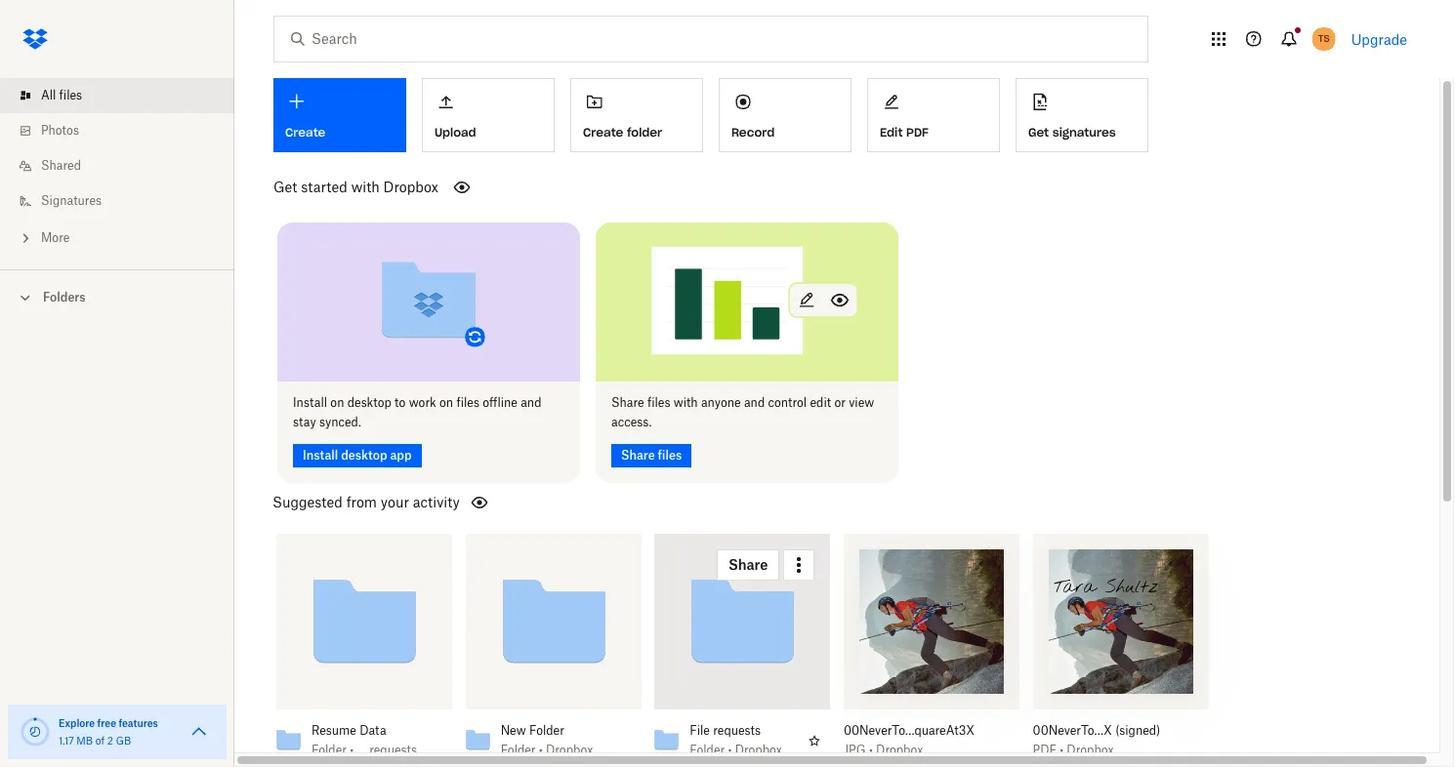 Task type: describe. For each thing, give the bounding box(es) containing it.
all files list item
[[0, 78, 234, 113]]

get signatures
[[1028, 125, 1116, 139]]

signatures link
[[16, 184, 234, 219]]

share for share 'button' corresponding to 00neverto…x (signed)
[[1107, 556, 1146, 573]]

files for share files
[[658, 448, 682, 462]]

edit button for 00neverto…quareat3x
[[852, 549, 902, 581]]

00neverto…quareat3x jpg • dropbox
[[844, 723, 975, 757]]

edit for 00neverto…x (signed) pdf • dropbox
[[1052, 556, 1079, 573]]

dropbox image
[[16, 20, 55, 59]]

dropbox for 00neverto…x (signed) pdf • dropbox
[[1067, 743, 1114, 757]]

folder • … requests button
[[312, 743, 417, 758]]

pdf • dropbox button
[[1033, 743, 1166, 758]]

desktop inside install on desktop to work on files offline and stay synced.
[[347, 395, 391, 410]]

folder right new on the left bottom of page
[[529, 723, 564, 738]]

edit pdf
[[880, 125, 929, 139]]

edit for 00neverto…quareat3x jpg • dropbox
[[863, 556, 890, 573]]

mb
[[77, 735, 93, 747]]

folder for resume data folder • … requests
[[312, 743, 347, 757]]

record
[[731, 125, 775, 139]]

resume data folder • … requests
[[312, 723, 417, 757]]

new
[[501, 723, 526, 738]]

free
[[97, 718, 116, 729]]

create folder button
[[570, 78, 703, 152]]

and inside install on desktop to work on files offline and stay synced.
[[521, 395, 541, 410]]

requests inside resume data folder • … requests
[[369, 743, 417, 757]]

get for get started with dropbox
[[273, 179, 297, 195]]

get for get signatures
[[1028, 125, 1049, 139]]

ts
[[1318, 32, 1330, 45]]

install desktop app button
[[293, 444, 421, 467]]

list containing all files
[[0, 66, 234, 270]]

synced.
[[319, 415, 361, 429]]

folders button
[[0, 282, 234, 312]]

to
[[395, 395, 406, 410]]

edit inside button
[[880, 125, 903, 139]]

dropbox for new folder folder • dropbox
[[546, 743, 593, 757]]

quota usage element
[[20, 717, 51, 748]]

install for install desktop app
[[303, 448, 338, 462]]

new folder button
[[501, 723, 606, 739]]

file requests folder • dropbox
[[690, 723, 782, 757]]

2 on from the left
[[439, 395, 453, 410]]

explore
[[59, 718, 95, 729]]

from
[[346, 494, 377, 510]]

new folder folder • dropbox
[[501, 723, 593, 757]]

edit pdf button
[[867, 78, 1000, 152]]

• for file
[[728, 743, 732, 757]]

create folder
[[583, 125, 662, 139]]

more image
[[16, 228, 35, 248]]

share inside share files with anyone and control edit or view access.
[[611, 395, 644, 410]]

install for install on desktop to work on files offline and stay synced.
[[293, 395, 327, 410]]

signatures
[[41, 193, 102, 208]]

signatures
[[1052, 125, 1116, 139]]

photos link
[[16, 113, 234, 148]]

install desktop app
[[303, 448, 412, 462]]

2
[[107, 735, 113, 747]]

create button
[[273, 78, 406, 152]]

all files
[[41, 88, 82, 103]]

folder • dropbox button for file requests
[[690, 743, 795, 758]]

install on desktop to work on files offline and stay synced.
[[293, 395, 541, 429]]

00neverto…x (signed) pdf • dropbox
[[1033, 723, 1160, 757]]

edit button for 00neverto…x (signed)
[[1041, 549, 1091, 581]]

folder • dropbox button for new folder
[[501, 743, 606, 758]]

all
[[41, 88, 56, 103]]

edit
[[810, 395, 831, 410]]

explore free features 1.17 mb of 2 gb
[[59, 718, 158, 747]]

00neverto…x
[[1033, 723, 1112, 738]]

jpg • dropbox button
[[844, 743, 976, 758]]

folders
[[43, 290, 86, 305]]

stay
[[293, 415, 316, 429]]



Task type: locate. For each thing, give the bounding box(es) containing it.
• for 00neverto…x
[[1060, 743, 1064, 757]]

jpg
[[844, 743, 866, 757]]

1 vertical spatial requests
[[369, 743, 417, 757]]

upload button
[[422, 78, 555, 152]]

0 vertical spatial pdf
[[906, 125, 929, 139]]

1 vertical spatial pdf
[[1033, 743, 1056, 757]]

get signatures button
[[1016, 78, 1148, 152]]

create inside button
[[583, 125, 623, 139]]

• inside new folder folder • dropbox
[[539, 743, 543, 757]]

2 folder • dropbox button from the left
[[690, 743, 795, 758]]

upgrade
[[1351, 31, 1407, 47]]

1 and from the left
[[521, 395, 541, 410]]

access.
[[611, 415, 652, 429]]

on right work
[[439, 395, 453, 410]]

1 horizontal spatial create
[[583, 125, 623, 139]]

1 horizontal spatial with
[[673, 395, 698, 410]]

activity
[[413, 494, 460, 510]]

0 horizontal spatial share button
[[717, 549, 780, 581]]

features
[[119, 718, 158, 729]]

0 vertical spatial desktop
[[347, 395, 391, 410]]

0 horizontal spatial and
[[521, 395, 541, 410]]

offline
[[483, 395, 517, 410]]

create
[[583, 125, 623, 139], [285, 125, 325, 140]]

upgrade link
[[1351, 31, 1407, 47]]

share for 3rd share 'button' from right
[[728, 556, 768, 573]]

requests
[[713, 723, 761, 738], [369, 743, 417, 757]]

upload
[[435, 125, 476, 139]]

• for resume
[[350, 743, 354, 757]]

suggested from your activity
[[272, 494, 460, 510]]

list
[[0, 66, 234, 270]]

edit
[[880, 125, 903, 139], [863, 556, 890, 573], [1052, 556, 1079, 573]]

1 horizontal spatial on
[[439, 395, 453, 410]]

folder down new on the left bottom of page
[[501, 743, 536, 757]]

files inside button
[[658, 448, 682, 462]]

resume data button
[[312, 723, 417, 739]]

share
[[611, 395, 644, 410], [621, 448, 655, 462], [728, 556, 768, 573], [917, 556, 957, 573], [1107, 556, 1146, 573]]

1 horizontal spatial edit button
[[1041, 549, 1091, 581]]

• inside 00neverto…quareat3x jpg • dropbox
[[869, 743, 873, 757]]

files left "offline"
[[456, 395, 479, 410]]

…
[[357, 743, 366, 757]]

1.17
[[59, 735, 74, 747]]

1 vertical spatial desktop
[[341, 448, 387, 462]]

and left control
[[744, 395, 765, 410]]

requests inside file requests folder • dropbox
[[713, 723, 761, 738]]

files inside list item
[[59, 88, 82, 103]]

view
[[849, 395, 874, 410]]

all files link
[[16, 78, 234, 113]]

install up the stay
[[293, 395, 327, 410]]

0 horizontal spatial with
[[351, 179, 380, 195]]

file
[[690, 723, 710, 738]]

data
[[360, 723, 386, 738]]

1 horizontal spatial folder • dropbox button
[[690, 743, 795, 758]]

desktop left "app"
[[341, 448, 387, 462]]

dropbox down new folder button
[[546, 743, 593, 757]]

anyone
[[701, 395, 741, 410]]

share files
[[621, 448, 682, 462]]

with left anyone
[[673, 395, 698, 410]]

edit button
[[852, 549, 902, 581], [1041, 549, 1091, 581]]

with
[[351, 179, 380, 195], [673, 395, 698, 410]]

get started with dropbox
[[273, 179, 438, 195]]

00neverto…quareat3x
[[844, 723, 975, 738]]

files right all
[[59, 88, 82, 103]]

0 vertical spatial install
[[293, 395, 327, 410]]

1 horizontal spatial and
[[744, 395, 765, 410]]

2 share button from the left
[[906, 549, 969, 581]]

share button
[[717, 549, 780, 581], [906, 549, 969, 581], [1095, 549, 1158, 581]]

desktop inside button
[[341, 448, 387, 462]]

2 • from the left
[[539, 743, 543, 757]]

0 vertical spatial with
[[351, 179, 380, 195]]

folder inside file requests folder • dropbox
[[690, 743, 725, 757]]

00neverto…quareat3x button
[[844, 723, 976, 739]]

1 on from the left
[[330, 395, 344, 410]]

(signed)
[[1115, 723, 1160, 738]]

desktop
[[347, 395, 391, 410], [341, 448, 387, 462]]

files for all files
[[59, 88, 82, 103]]

create inside dropdown button
[[285, 125, 325, 140]]

suggested
[[272, 494, 343, 510]]

• for new
[[539, 743, 543, 757]]

files inside share files with anyone and control edit or view access.
[[647, 395, 670, 410]]

requests down data
[[369, 743, 417, 757]]

create left folder
[[583, 125, 623, 139]]

00neverto…x (signed) button
[[1033, 723, 1166, 739]]

0 horizontal spatial requests
[[369, 743, 417, 757]]

dropbox
[[383, 179, 438, 195], [546, 743, 593, 757], [735, 743, 782, 757], [876, 743, 923, 757], [1067, 743, 1114, 757]]

1 horizontal spatial pdf
[[1033, 743, 1056, 757]]

folder
[[627, 125, 662, 139]]

1 horizontal spatial share button
[[906, 549, 969, 581]]

dropbox inside file requests folder • dropbox
[[735, 743, 782, 757]]

2 horizontal spatial share button
[[1095, 549, 1158, 581]]

1 • from the left
[[350, 743, 354, 757]]

• down 'file requests' button
[[728, 743, 732, 757]]

0 horizontal spatial create
[[285, 125, 325, 140]]

• left …
[[350, 743, 354, 757]]

1 folder • dropbox button from the left
[[501, 743, 606, 758]]

• down the 00neverto…x
[[1060, 743, 1064, 757]]

0 horizontal spatial folder • dropbox button
[[501, 743, 606, 758]]

with for started
[[351, 179, 380, 195]]

dropbox down 00neverto…x (signed) button
[[1067, 743, 1114, 757]]

0 horizontal spatial pdf
[[906, 125, 929, 139]]

dropbox for file requests folder • dropbox
[[735, 743, 782, 757]]

requests right file
[[713, 723, 761, 738]]

folder inside resume data folder • … requests
[[312, 743, 347, 757]]

or
[[834, 395, 846, 410]]

2 and from the left
[[744, 395, 765, 410]]

get left signatures
[[1028, 125, 1049, 139]]

resume
[[312, 723, 356, 738]]

0 horizontal spatial on
[[330, 395, 344, 410]]

on
[[330, 395, 344, 410], [439, 395, 453, 410]]

folder • dropbox button down new folder button
[[501, 743, 606, 758]]

1 horizontal spatial get
[[1028, 125, 1049, 139]]

folder down resume
[[312, 743, 347, 757]]

get left started
[[273, 179, 297, 195]]

shared link
[[16, 148, 234, 184]]

more
[[41, 230, 70, 245]]

pdf inside button
[[906, 125, 929, 139]]

folder
[[529, 723, 564, 738], [312, 743, 347, 757], [501, 743, 536, 757], [690, 743, 725, 757]]

4 • from the left
[[869, 743, 873, 757]]

started
[[301, 179, 347, 195]]

3 share button from the left
[[1095, 549, 1158, 581]]

ts button
[[1308, 23, 1339, 55]]

files for share files with anyone and control edit or view access.
[[647, 395, 670, 410]]

with inside share files with anyone and control edit or view access.
[[673, 395, 698, 410]]

1 share button from the left
[[717, 549, 780, 581]]

share button for 00neverto…quareat3x
[[906, 549, 969, 581]]

dropbox down 00neverto…quareat3x button
[[876, 743, 923, 757]]

dropbox down upload
[[383, 179, 438, 195]]

shared
[[41, 158, 81, 173]]

app
[[390, 448, 412, 462]]

create up started
[[285, 125, 325, 140]]

1 vertical spatial install
[[303, 448, 338, 462]]

1 vertical spatial get
[[273, 179, 297, 195]]

1 edit button from the left
[[852, 549, 902, 581]]

0 vertical spatial get
[[1028, 125, 1049, 139]]

your
[[381, 494, 409, 510]]

share button for 00neverto…x (signed)
[[1095, 549, 1158, 581]]

1 horizontal spatial requests
[[713, 723, 761, 738]]

work
[[409, 395, 436, 410]]

folder • dropbox button
[[501, 743, 606, 758], [690, 743, 795, 758]]

share files with anyone and control edit or view access.
[[611, 395, 874, 429]]

on up synced.
[[330, 395, 344, 410]]

get inside button
[[1028, 125, 1049, 139]]

5 • from the left
[[1060, 743, 1064, 757]]

folder • dropbox button down 'file requests' button
[[690, 743, 795, 758]]

desktop left to
[[347, 395, 391, 410]]

share files button
[[611, 444, 692, 467]]

record button
[[719, 78, 852, 152]]

of
[[96, 735, 105, 747]]

install inside install on desktop to work on files offline and stay synced.
[[293, 395, 327, 410]]

file requests button
[[690, 723, 795, 739]]

0 horizontal spatial edit button
[[852, 549, 902, 581]]

photos
[[41, 123, 79, 138]]

gb
[[116, 735, 131, 747]]

control
[[768, 395, 807, 410]]

share inside button
[[621, 448, 655, 462]]

share for share 'button' corresponding to 00neverto…quareat3x
[[917, 556, 957, 573]]

files down share files with anyone and control edit or view access.
[[658, 448, 682, 462]]

create for create folder
[[583, 125, 623, 139]]

•
[[350, 743, 354, 757], [539, 743, 543, 757], [728, 743, 732, 757], [869, 743, 873, 757], [1060, 743, 1064, 757]]

create for create
[[285, 125, 325, 140]]

dropbox down 'file requests' button
[[735, 743, 782, 757]]

install inside button
[[303, 448, 338, 462]]

0 vertical spatial requests
[[713, 723, 761, 738]]

install down the stay
[[303, 448, 338, 462]]

files up access.
[[647, 395, 670, 410]]

and right "offline"
[[521, 395, 541, 410]]

get
[[1028, 125, 1049, 139], [273, 179, 297, 195]]

2 edit button from the left
[[1041, 549, 1091, 581]]

folder down file
[[690, 743, 725, 757]]

• right jpg
[[869, 743, 873, 757]]

folder for file requests folder • dropbox
[[690, 743, 725, 757]]

dropbox inside 00neverto…quareat3x jpg • dropbox
[[876, 743, 923, 757]]

folder for new folder folder • dropbox
[[501, 743, 536, 757]]

install
[[293, 395, 327, 410], [303, 448, 338, 462]]

1 vertical spatial with
[[673, 395, 698, 410]]

files
[[59, 88, 82, 103], [456, 395, 479, 410], [647, 395, 670, 410], [658, 448, 682, 462]]

dropbox inside new folder folder • dropbox
[[546, 743, 593, 757]]

• inside '00neverto…x (signed) pdf • dropbox'
[[1060, 743, 1064, 757]]

Search in folder "Dropbox" text field
[[312, 28, 1107, 50]]

pdf inside '00neverto…x (signed) pdf • dropbox'
[[1033, 743, 1056, 757]]

with for files
[[673, 395, 698, 410]]

dropbox inside '00neverto…x (signed) pdf • dropbox'
[[1067, 743, 1114, 757]]

• inside resume data folder • … requests
[[350, 743, 354, 757]]

• down new folder button
[[539, 743, 543, 757]]

with right started
[[351, 179, 380, 195]]

3 • from the left
[[728, 743, 732, 757]]

0 horizontal spatial get
[[273, 179, 297, 195]]

files inside install on desktop to work on files offline and stay synced.
[[456, 395, 479, 410]]

and inside share files with anyone and control edit or view access.
[[744, 395, 765, 410]]

• inside file requests folder • dropbox
[[728, 743, 732, 757]]



Task type: vqa. For each thing, say whether or not it's contained in the screenshot.
the right on
yes



